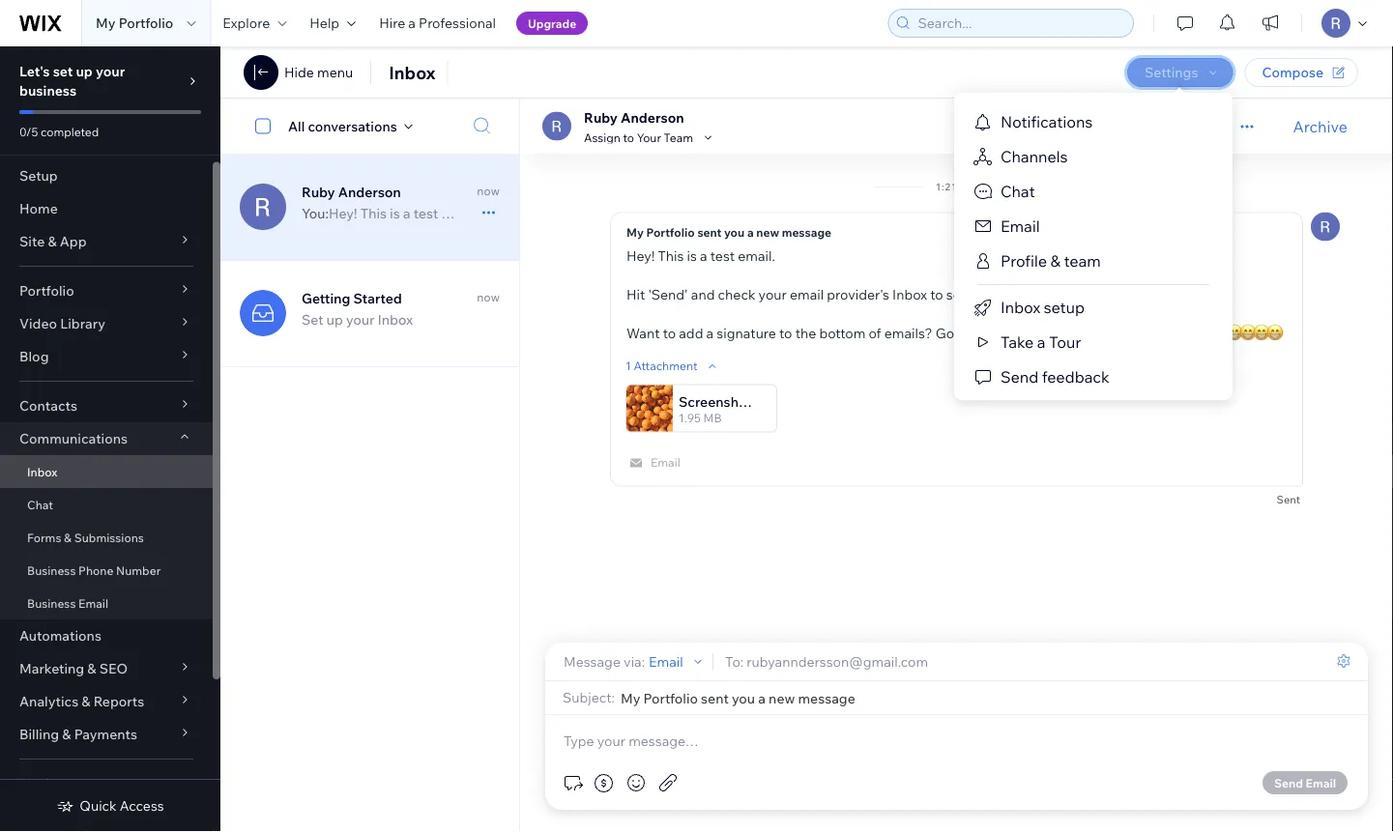 Task type: vqa. For each thing, say whether or not it's contained in the screenshot.
Site
yes



Task type: locate. For each thing, give the bounding box(es) containing it.
started
[[353, 290, 402, 307]]

0 vertical spatial portfolio
[[119, 15, 173, 31]]

contacts button
[[0, 390, 213, 423]]

1 vertical spatial up
[[327, 311, 343, 328]]

portfolio up this
[[647, 225, 695, 239]]

forms & submissions link
[[0, 521, 213, 554]]

number
[[116, 563, 161, 578]]

chat down channels
[[1001, 182, 1035, 201]]

0 vertical spatial ruby anderson
[[584, 109, 684, 126]]

settings
[[1145, 64, 1199, 81], [1012, 324, 1064, 341], [19, 776, 73, 793]]

inbox up the emails?
[[893, 286, 928, 303]]

1 vertical spatial ruby
[[302, 184, 335, 201]]

analytics & reports button
[[0, 686, 213, 719]]

team.😁😁😁😁😁😁😁😁
[[1135, 324, 1281, 341]]

completed
[[41, 124, 99, 139]]

settings up notifications button
[[1145, 64, 1199, 81]]

portfolio
[[119, 15, 173, 31], [647, 225, 695, 239], [19, 282, 74, 299]]

0 horizontal spatial ruby
[[302, 184, 335, 201]]

test
[[711, 247, 735, 264]]

0 horizontal spatial ruby anderson image
[[543, 112, 572, 141]]

up
[[76, 63, 93, 80], [327, 311, 343, 328]]

video
[[19, 315, 57, 332]]

1 horizontal spatial profile
[[1079, 324, 1120, 341]]

seo
[[99, 661, 128, 677]]

0 vertical spatial ruby
[[584, 109, 618, 126]]

1 vertical spatial business
[[27, 596, 76, 611]]

portfolio inside popup button
[[19, 282, 74, 299]]

email button right via:
[[649, 653, 707, 671]]

1 horizontal spatial ruby anderson image
[[1311, 212, 1340, 241]]

channels
[[1001, 147, 1068, 166]]

2 now from the top
[[477, 290, 500, 305]]

my for my portfolio
[[96, 15, 116, 31]]

to left your
[[623, 130, 634, 144]]

take a tour
[[1001, 333, 1082, 352]]

Search... field
[[912, 10, 1128, 37]]

business down forms
[[27, 563, 76, 578]]

now
[[477, 184, 500, 198], [477, 290, 500, 305]]

1 horizontal spatial your
[[346, 311, 375, 328]]

your right set
[[96, 63, 125, 80]]

hey! this is a test email. hit 'send' and check your email provider's inbox to see how emails appear to recipients. want to add a signature to the bottom of emails? go to inbox settings > profile & team.😁😁😁😁😁😁😁😁
[[627, 247, 1281, 341]]

1 business from the top
[[27, 563, 76, 578]]

& right the site
[[48, 233, 57, 250]]

forms & submissions
[[27, 530, 144, 545]]

None checkbox
[[245, 115, 288, 138]]

& inside analytics & reports popup button
[[82, 693, 90, 710]]

0 horizontal spatial ruby anderson
[[302, 184, 401, 201]]

anderson
[[621, 109, 684, 126], [338, 184, 401, 201]]

chat inside button
[[1001, 182, 1035, 201]]

2 vertical spatial settings
[[19, 776, 73, 793]]

a right hire
[[408, 15, 416, 31]]

channels button
[[954, 139, 1233, 174]]

& inside forms & submissions "link"
[[64, 530, 72, 545]]

archive
[[1294, 117, 1348, 136]]

1 vertical spatial profile
[[1079, 324, 1120, 341]]

saved replies image
[[561, 772, 584, 795]]

chat messages log
[[520, 154, 1394, 643]]

1 horizontal spatial chat
[[1001, 182, 1035, 201]]

submissions
[[74, 530, 144, 545]]

bottom
[[819, 324, 866, 341]]

reports
[[93, 693, 144, 710]]

0 vertical spatial anderson
[[621, 109, 684, 126]]

& inside the site & app dropdown button
[[48, 233, 57, 250]]

to left the
[[779, 324, 793, 341]]

settings button
[[1128, 58, 1233, 87]]

profile
[[1001, 251, 1047, 271], [1079, 324, 1120, 341]]

1 vertical spatial your
[[759, 286, 787, 303]]

2 horizontal spatial portfolio
[[647, 225, 695, 239]]

blog
[[19, 348, 49, 365]]

compose button
[[1245, 58, 1359, 87]]

take a tour button
[[954, 325, 1233, 360]]

profile & team button
[[954, 244, 1233, 279]]

0 horizontal spatial up
[[76, 63, 93, 80]]

None field
[[621, 690, 1353, 707]]

0 horizontal spatial profile
[[1001, 251, 1047, 271]]

0 vertical spatial chat
[[1001, 182, 1035, 201]]

inbox inside 'button'
[[1001, 298, 1041, 317]]

your inside hey! this is a test email. hit 'send' and check your email provider's inbox to see how emails appear to recipients. want to add a signature to the bottom of emails? go to inbox settings > profile & team.😁😁😁😁😁😁😁😁
[[759, 286, 787, 303]]

anderson down conversations
[[338, 184, 401, 201]]

assign to your team
[[584, 130, 694, 144]]

1 horizontal spatial settings
[[1012, 324, 1064, 341]]

video library button
[[0, 308, 213, 340]]

a right the 'is' on the top
[[700, 247, 708, 264]]

communications button
[[0, 423, 213, 455]]

0 horizontal spatial chat
[[27, 498, 53, 512]]

0 vertical spatial email button
[[954, 209, 1233, 244]]

settings inside 'button'
[[1145, 64, 1199, 81]]

1:21
[[936, 181, 958, 193]]

2 business from the top
[[27, 596, 76, 611]]

& inside billing & payments dropdown button
[[62, 726, 71, 743]]

chat up forms
[[27, 498, 53, 512]]

& down the recipients.
[[1123, 324, 1132, 341]]

1 horizontal spatial my
[[627, 225, 644, 239]]

0 horizontal spatial portfolio
[[19, 282, 74, 299]]

a left tour
[[1037, 333, 1046, 352]]

1 vertical spatial send
[[1275, 776, 1304, 791]]

now for getting started
[[477, 290, 500, 305]]

1 vertical spatial ruby anderson image
[[1311, 212, 1340, 241]]

emails
[[1001, 286, 1042, 303]]

1 vertical spatial anderson
[[338, 184, 401, 201]]

your down getting started
[[346, 311, 375, 328]]

2 horizontal spatial settings
[[1145, 64, 1199, 81]]

0 horizontal spatial send
[[1001, 367, 1039, 387]]

1 vertical spatial my
[[627, 225, 644, 239]]

1 vertical spatial chat
[[27, 498, 53, 512]]

settings down billing
[[19, 776, 73, 793]]

your left email
[[759, 286, 787, 303]]

2 horizontal spatial your
[[759, 286, 787, 303]]

1:21 pm
[[936, 181, 978, 193]]

library
[[60, 315, 105, 332]]

portfolio inside chat messages log
[[647, 225, 695, 239]]

your inside let's set up your business
[[96, 63, 125, 80]]

hide
[[284, 64, 314, 81]]

1 vertical spatial now
[[477, 290, 500, 305]]

0 vertical spatial business
[[27, 563, 76, 578]]

chat inside sidebar element
[[27, 498, 53, 512]]

& for payments
[[62, 726, 71, 743]]

ruby anderson image
[[543, 112, 572, 141], [1311, 212, 1340, 241]]

menu
[[317, 64, 353, 81]]

0/5 completed
[[19, 124, 99, 139]]

0 vertical spatial settings
[[1145, 64, 1199, 81]]

settings inside hey! this is a test email. hit 'send' and check your email provider's inbox to see how emails appear to recipients. want to add a signature to the bottom of emails? go to inbox settings > profile & team.😁😁😁😁😁😁😁😁
[[1012, 324, 1064, 341]]

ruby anderson up the assign to your team
[[584, 109, 684, 126]]

1.95
[[679, 411, 701, 425]]

marketing
[[19, 661, 84, 677]]

ruby up 'you:'
[[302, 184, 335, 201]]

send email
[[1275, 776, 1336, 791]]

& inside profile & team button
[[1051, 251, 1061, 271]]

portfolio for my portfolio sent you a new message
[[647, 225, 695, 239]]

my up hey!
[[627, 225, 644, 239]]

this
[[658, 247, 684, 264]]

help
[[310, 15, 340, 31]]

Type your message. Hit enter to submit. text field
[[561, 731, 1353, 752]]

setup
[[1044, 298, 1085, 317]]

set
[[53, 63, 73, 80]]

let's set up your business
[[19, 63, 125, 99]]

& for submissions
[[64, 530, 72, 545]]

billing & payments
[[19, 726, 137, 743]]

portfolio up let's set up your business
[[119, 15, 173, 31]]

& right forms
[[64, 530, 72, 545]]

inbox
[[389, 61, 436, 83], [893, 286, 928, 303], [1001, 298, 1041, 317], [378, 311, 413, 328], [974, 324, 1008, 341], [27, 465, 57, 479]]

0 horizontal spatial anderson
[[338, 184, 401, 201]]

home
[[19, 200, 58, 217]]

send feedback
[[1001, 367, 1110, 387]]

business email link
[[0, 587, 213, 620]]

sent
[[698, 225, 722, 239]]

chat
[[1001, 182, 1035, 201], [27, 498, 53, 512]]

& left reports
[[82, 693, 90, 710]]

ruby up assign
[[584, 109, 618, 126]]

your
[[637, 130, 661, 144]]

ruby anderson image inside chat messages log
[[1311, 212, 1340, 241]]

0 vertical spatial your
[[96, 63, 125, 80]]

1 horizontal spatial up
[[327, 311, 343, 328]]

ruby
[[584, 109, 618, 126], [302, 184, 335, 201]]

1 vertical spatial email button
[[649, 653, 707, 671]]

profile up emails
[[1001, 251, 1047, 271]]

provider's
[[827, 286, 890, 303]]

0 vertical spatial up
[[76, 63, 93, 80]]

to inside "button"
[[623, 130, 634, 144]]

1 horizontal spatial send
[[1275, 776, 1304, 791]]

1 horizontal spatial ruby anderson
[[584, 109, 684, 126]]

is
[[687, 247, 697, 264]]

2 vertical spatial portfolio
[[19, 282, 74, 299]]

& left 'team'
[[1051, 251, 1061, 271]]

rubyanndersson@gmail.com
[[747, 653, 928, 670]]

0 vertical spatial now
[[477, 184, 500, 198]]

& inside marketing & seo dropdown button
[[87, 661, 96, 677]]

0 horizontal spatial settings
[[19, 776, 73, 793]]

settings for settings 'button'
[[1145, 64, 1199, 81]]

files image
[[657, 772, 680, 795]]

settings inside "link"
[[19, 776, 73, 793]]

settings down inbox setup
[[1012, 324, 1064, 341]]

to right go
[[958, 324, 971, 341]]

to right appear on the top
[[1093, 286, 1106, 303]]

portfolio up the video
[[19, 282, 74, 299]]

pm
[[961, 181, 978, 193]]

inbox down communications
[[27, 465, 57, 479]]

email inside sidebar element
[[78, 596, 108, 611]]

1 now from the top
[[477, 184, 500, 198]]

1 horizontal spatial anderson
[[621, 109, 684, 126]]

now for ruby anderson
[[477, 184, 500, 198]]

your
[[96, 63, 125, 80], [759, 286, 787, 303], [346, 311, 375, 328]]

home link
[[0, 192, 213, 225]]

0 vertical spatial my
[[96, 15, 116, 31]]

& right billing
[[62, 726, 71, 743]]

hide menu button down help
[[284, 64, 353, 81]]

inbox up take
[[1001, 298, 1041, 317]]

want
[[627, 324, 660, 341]]

anderson up assign to your team "button"
[[621, 109, 684, 126]]

notifications
[[1001, 112, 1093, 132]]

profile right >
[[1079, 324, 1120, 341]]

business up the automations
[[27, 596, 76, 611]]

quick access button
[[56, 798, 164, 815]]

0 vertical spatial send
[[1001, 367, 1039, 387]]

the
[[796, 324, 816, 341]]

my inside chat messages log
[[627, 225, 644, 239]]

a right you
[[747, 225, 754, 239]]

0 vertical spatial profile
[[1001, 251, 1047, 271]]

my up let's set up your business
[[96, 15, 116, 31]]

ruby anderson up 'you:'
[[302, 184, 401, 201]]

1 vertical spatial portfolio
[[647, 225, 695, 239]]

to: rubyanndersson@gmail.com
[[725, 653, 928, 670]]

upgrade button
[[516, 12, 588, 35]]

& left seo
[[87, 661, 96, 677]]

& inside hey! this is a test email. hit 'send' and check your email provider's inbox to see how emails appear to recipients. want to add a signature to the bottom of emails? go to inbox settings > profile & team.😁😁😁😁😁😁😁😁
[[1123, 324, 1132, 341]]

up inside let's set up your business
[[76, 63, 93, 80]]

emails?
[[885, 324, 933, 341]]

0 horizontal spatial my
[[96, 15, 116, 31]]

add
[[679, 324, 703, 341]]

site & app
[[19, 233, 87, 250]]

send for send email
[[1275, 776, 1304, 791]]

email.
[[738, 247, 775, 264]]

0 horizontal spatial your
[[96, 63, 125, 80]]

email button up 'team'
[[954, 209, 1233, 244]]

you
[[724, 225, 745, 239]]

1 horizontal spatial portfolio
[[119, 15, 173, 31]]

0 vertical spatial ruby anderson image
[[543, 112, 572, 141]]

ruby anderson
[[584, 109, 684, 126], [302, 184, 401, 201]]

1 vertical spatial settings
[[1012, 324, 1064, 341]]



Task type: describe. For each thing, give the bounding box(es) containing it.
my for my portfolio sent you a new message
[[627, 225, 644, 239]]

send for send feedback
[[1001, 367, 1039, 387]]

business for business phone number
[[27, 563, 76, 578]]

2 vertical spatial your
[[346, 311, 375, 328]]

video library
[[19, 315, 105, 332]]

settings for settings "link"
[[19, 776, 73, 793]]

getting
[[302, 290, 350, 307]]

business email
[[27, 596, 108, 611]]

how
[[972, 286, 998, 303]]

my portfolio sent you a new message
[[627, 225, 832, 239]]

assign to your team button
[[584, 129, 717, 146]]

>
[[1067, 324, 1076, 341]]

my portfolio
[[96, 15, 173, 31]]

1 horizontal spatial email button
[[954, 209, 1233, 244]]

to:
[[725, 653, 744, 670]]

portfolio for my portfolio
[[119, 15, 173, 31]]

recipients.
[[1109, 286, 1175, 303]]

upgrade
[[528, 16, 577, 30]]

business phone number
[[27, 563, 161, 578]]

inbox link
[[0, 455, 213, 488]]

1 horizontal spatial ruby
[[584, 109, 618, 126]]

hey!
[[627, 247, 655, 264]]

set
[[302, 311, 324, 328]]

& for reports
[[82, 693, 90, 710]]

site
[[19, 233, 45, 250]]

contacts
[[19, 397, 77, 414]]

quick
[[80, 798, 117, 815]]

profile inside hey! this is a test email. hit 'send' and check your email provider's inbox to see how emails appear to recipients. want to add a signature to the bottom of emails? go to inbox settings > profile & team.😁😁😁😁😁😁😁😁
[[1079, 324, 1120, 341]]

set up your inbox
[[302, 311, 413, 328]]

1 vertical spatial ruby anderson
[[302, 184, 401, 201]]

hire a professional
[[379, 15, 496, 31]]

explore
[[223, 15, 270, 31]]

go
[[936, 324, 955, 341]]

& for seo
[[87, 661, 96, 677]]

send email button
[[1263, 772, 1348, 795]]

mb
[[704, 411, 722, 425]]

hit
[[627, 286, 645, 303]]

check
[[718, 286, 756, 303]]

profile & team
[[1001, 251, 1101, 271]]

inbox down hire
[[389, 61, 436, 83]]

all
[[288, 117, 305, 134]]

billing
[[19, 726, 59, 743]]

payments
[[74, 726, 137, 743]]

analytics
[[19, 693, 79, 710]]

inbox setup button
[[954, 290, 1233, 325]]

setup link
[[0, 160, 213, 192]]

a right the 'add'
[[707, 324, 714, 341]]

send feedback button
[[954, 360, 1233, 395]]

forms
[[27, 530, 61, 545]]

inbox inside sidebar element
[[27, 465, 57, 479]]

analytics & reports
[[19, 693, 144, 710]]

billing & payments button
[[0, 719, 213, 751]]

settings link
[[0, 768, 213, 801]]

0 horizontal spatial email button
[[649, 653, 707, 671]]

hide menu
[[284, 64, 353, 81]]

conversations
[[308, 117, 397, 134]]

inbox down started
[[378, 311, 413, 328]]

1.95 mb
[[679, 411, 722, 425]]

to left see
[[931, 286, 944, 303]]

access
[[120, 798, 164, 815]]

inbox down how
[[974, 324, 1008, 341]]

automations link
[[0, 620, 213, 653]]

and
[[691, 286, 715, 303]]

hide menu button up all on the left top of the page
[[244, 55, 353, 90]]

team
[[664, 130, 694, 144]]

to left the 'add'
[[663, 324, 676, 341]]

email inside chat messages log
[[651, 455, 681, 470]]

feedback
[[1042, 367, 1110, 387]]

& for app
[[48, 233, 57, 250]]

emojis image
[[625, 772, 648, 795]]

1 attachment
[[626, 359, 698, 373]]

quick access
[[80, 798, 164, 815]]

communications
[[19, 430, 128, 447]]

sent
[[1277, 493, 1301, 506]]

compose
[[1262, 64, 1324, 81]]

app
[[60, 233, 87, 250]]

a inside hire a professional link
[[408, 15, 416, 31]]

tour
[[1049, 333, 1082, 352]]

a inside take a tour button
[[1037, 333, 1046, 352]]

setup
[[19, 167, 58, 184]]

notifications button
[[954, 104, 1233, 139]]

all conversations
[[288, 117, 397, 134]]

business
[[19, 82, 77, 99]]

help button
[[298, 0, 368, 46]]

profile inside button
[[1001, 251, 1047, 271]]

business for business email
[[27, 596, 76, 611]]

0/5
[[19, 124, 38, 139]]

sidebar element
[[0, 46, 220, 833]]

1
[[626, 359, 631, 373]]

attachment
[[634, 359, 698, 373]]

phone
[[78, 563, 113, 578]]

hire
[[379, 15, 405, 31]]

ruby anderson image
[[240, 184, 286, 230]]

message via:
[[564, 653, 645, 670]]

site & app button
[[0, 225, 213, 258]]

getting started image
[[240, 290, 286, 337]]

team
[[1064, 251, 1101, 271]]

let's
[[19, 63, 50, 80]]

& for team
[[1051, 251, 1061, 271]]



